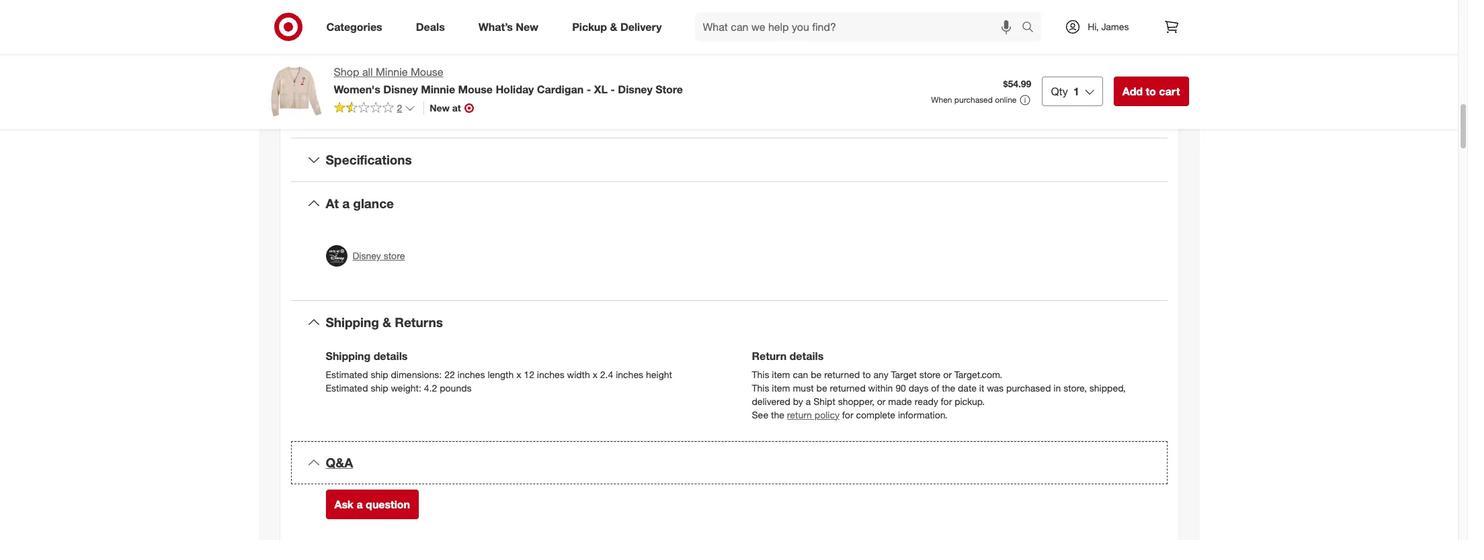 Task type: describe. For each thing, give the bounding box(es) containing it.
by
[[793, 396, 804, 407]]

1 this from the top
[[752, 369, 770, 380]]

new at
[[430, 102, 461, 114]]

shipping & returns
[[326, 315, 443, 330]]

can
[[793, 369, 809, 380]]

cart
[[1160, 85, 1181, 98]]

deals
[[416, 20, 445, 33]]

returns
[[395, 315, 443, 330]]

online
[[996, 95, 1017, 105]]

target
[[891, 369, 917, 380]]

2 vertical spatial item
[[772, 382, 791, 394]]

height
[[646, 369, 672, 380]]

0 vertical spatial item
[[753, 11, 785, 30]]

shop
[[334, 65, 359, 79]]

weight:
[[391, 382, 422, 394]]

1 - from the left
[[587, 83, 591, 96]]

0 vertical spatial minnie
[[376, 65, 408, 79]]

all
[[362, 65, 373, 79]]

shipping & returns button
[[291, 301, 1168, 344]]

add to cart button
[[1114, 77, 1189, 106]]

ready
[[915, 396, 939, 407]]

delivered
[[752, 396, 791, 407]]

ask
[[335, 498, 354, 512]]

it
[[980, 382, 985, 394]]

shipping for shipping details estimated ship dimensions: 22 inches length x 12 inches width x 2.4 inches height estimated ship weight: 4.2 pounds
[[326, 350, 371, 363]]

0 horizontal spatial for
[[843, 409, 854, 421]]

dimensions:
[[391, 369, 442, 380]]

to inside return details this item can be returned to any target store or target.com. this item must be returned within 90 days of the date it was purchased in store, shipped, delivered by a shipt shopper, or made ready for pickup. see the return policy for complete information.
[[863, 369, 871, 380]]

ask a question button
[[326, 490, 419, 520]]

what's
[[479, 20, 513, 33]]

must
[[793, 382, 814, 394]]

when
[[932, 95, 953, 105]]

2 horizontal spatial disney
[[618, 83, 653, 96]]

to inside add to cart button
[[1146, 85, 1157, 98]]

store
[[656, 83, 683, 96]]

1 horizontal spatial the
[[942, 382, 956, 394]]

store inside return details this item can be returned to any target store or target.com. this item must be returned within 90 days of the date it was purchased in store, shipped, delivered by a shipt shopper, or made ready for pickup. see the return policy for complete information.
[[920, 369, 941, 380]]

at a glance
[[326, 196, 394, 211]]

when purchased online
[[932, 95, 1017, 105]]

qty 1
[[1051, 85, 1080, 98]]

deals link
[[405, 12, 462, 42]]

any
[[874, 369, 889, 380]]

1 horizontal spatial disney
[[384, 83, 418, 96]]

pickup & delivery link
[[561, 12, 679, 42]]

question
[[366, 498, 410, 512]]

store inside button
[[384, 250, 405, 261]]

pickup
[[572, 20, 607, 33]]

2 link
[[334, 101, 416, 117]]

at a glance button
[[291, 182, 1168, 225]]

what's new link
[[467, 12, 556, 42]]

1 vertical spatial returned
[[830, 382, 866, 394]]

specifications
[[326, 152, 412, 168]]

pickup & delivery
[[572, 20, 662, 33]]

90
[[896, 382, 906, 394]]

0 vertical spatial for
[[941, 396, 952, 407]]

length
[[488, 369, 514, 380]]

1 horizontal spatial mouse
[[458, 83, 493, 96]]

shipped,
[[1090, 382, 1126, 394]]

this
[[722, 11, 749, 30]]

search
[[1016, 21, 1049, 35]]

1 horizontal spatial or
[[944, 369, 952, 380]]

return
[[752, 350, 787, 363]]

days
[[909, 382, 929, 394]]

glance
[[353, 196, 394, 211]]

width
[[567, 369, 590, 380]]

2 x from the left
[[593, 369, 598, 380]]

22
[[445, 369, 455, 380]]

xl
[[594, 83, 608, 96]]

pickup.
[[955, 396, 985, 407]]

details for return
[[790, 350, 824, 363]]

0 horizontal spatial the
[[771, 409, 785, 421]]

1 inches from the left
[[458, 369, 485, 380]]

What can we help you find? suggestions appear below search field
[[695, 12, 1026, 42]]

search button
[[1016, 12, 1049, 44]]

1 vertical spatial item
[[772, 369, 791, 380]]

1 vertical spatial be
[[817, 382, 828, 394]]

a for question
[[357, 498, 363, 512]]

q&a button
[[291, 442, 1168, 485]]

in
[[1054, 382, 1061, 394]]

pounds
[[440, 382, 472, 394]]



Task type: locate. For each thing, give the bounding box(es) containing it.
a
[[342, 196, 350, 211], [806, 396, 811, 407], [357, 498, 363, 512]]

or
[[944, 369, 952, 380], [877, 396, 886, 407]]

estimated left weight:
[[326, 382, 368, 394]]

1 horizontal spatial new
[[516, 20, 539, 33]]

shipping details estimated ship dimensions: 22 inches length x 12 inches width x 2.4 inches height estimated ship weight: 4.2 pounds
[[326, 350, 672, 394]]

shipt
[[814, 396, 836, 407]]

1 horizontal spatial to
[[1146, 85, 1157, 98]]

or down within
[[877, 396, 886, 407]]

0 horizontal spatial mouse
[[411, 65, 444, 79]]

for down "shopper,"
[[843, 409, 854, 421]]

0 vertical spatial a
[[342, 196, 350, 211]]

inches right 12
[[537, 369, 565, 380]]

0 horizontal spatial -
[[587, 83, 591, 96]]

& for pickup
[[610, 20, 618, 33]]

image of women's disney minnie mouse holiday cardigan - xl - disney store image
[[269, 65, 323, 118]]

& right pickup on the top left
[[610, 20, 618, 33]]

mouse up at
[[458, 83, 493, 96]]

1 x from the left
[[517, 369, 522, 380]]

hi, james
[[1088, 21, 1130, 32]]

$54.99
[[1004, 78, 1032, 90]]

1 vertical spatial the
[[771, 409, 785, 421]]

return policy link
[[787, 409, 840, 421]]

store down glance
[[384, 250, 405, 261]]

inches up pounds
[[458, 369, 485, 380]]

1 vertical spatial shipping
[[326, 350, 371, 363]]

item up delivered
[[772, 382, 791, 394]]

0 horizontal spatial store
[[384, 250, 405, 261]]

holiday
[[496, 83, 534, 96]]

0 vertical spatial the
[[942, 382, 956, 394]]

minnie right 'all'
[[376, 65, 408, 79]]

1 vertical spatial &
[[383, 315, 391, 330]]

to left any
[[863, 369, 871, 380]]

james
[[1102, 21, 1130, 32]]

0 vertical spatial or
[[944, 369, 952, 380]]

- right xl
[[611, 83, 615, 96]]

see
[[752, 409, 769, 421]]

0 horizontal spatial new
[[430, 102, 450, 114]]

details inside return details this item can be returned to any target store or target.com. this item must be returned within 90 days of the date it was purchased in store, shipped, delivered by a shipt shopper, or made ready for pickup. see the return policy for complete information.
[[790, 350, 824, 363]]

1 horizontal spatial purchased
[[1007, 382, 1051, 394]]

2 horizontal spatial inches
[[616, 369, 644, 380]]

mouse
[[411, 65, 444, 79], [458, 83, 493, 96]]

0 vertical spatial ship
[[371, 369, 388, 380]]

store up of
[[920, 369, 941, 380]]

a inside return details this item can be returned to any target store or target.com. this item must be returned within 90 days of the date it was purchased in store, shipped, delivered by a shipt shopper, or made ready for pickup. see the return policy for complete information.
[[806, 396, 811, 407]]

1 vertical spatial ship
[[371, 382, 388, 394]]

& inside dropdown button
[[383, 315, 391, 330]]

1 horizontal spatial a
[[357, 498, 363, 512]]

ship
[[371, 369, 388, 380], [371, 382, 388, 394]]

- left xl
[[587, 83, 591, 96]]

add to cart
[[1123, 85, 1181, 98]]

1 shipping from the top
[[326, 315, 379, 330]]

a inside button
[[357, 498, 363, 512]]

1 horizontal spatial store
[[920, 369, 941, 380]]

purchased
[[955, 95, 993, 105], [1007, 382, 1051, 394]]

disney left store
[[618, 83, 653, 96]]

shipping for shipping & returns
[[326, 315, 379, 330]]

shipping left returns
[[326, 315, 379, 330]]

2
[[397, 102, 402, 114]]

shipping inside shipping & returns dropdown button
[[326, 315, 379, 330]]

0 horizontal spatial or
[[877, 396, 886, 407]]

1 horizontal spatial details
[[790, 350, 824, 363]]

return details this item can be returned to any target store or target.com. this item must be returned within 90 days of the date it was purchased in store, shipped, delivered by a shipt shopper, or made ready for pickup. see the return policy for complete information.
[[752, 350, 1126, 421]]

store
[[384, 250, 405, 261], [920, 369, 941, 380]]

was
[[987, 382, 1004, 394]]

1 horizontal spatial minnie
[[421, 83, 455, 96]]

add
[[1123, 85, 1143, 98]]

return
[[787, 409, 812, 421]]

1 vertical spatial a
[[806, 396, 811, 407]]

2 horizontal spatial a
[[806, 396, 811, 407]]

disney store button
[[326, 241, 405, 271]]

& for shipping
[[383, 315, 391, 330]]

details inside shipping details estimated ship dimensions: 22 inches length x 12 inches width x 2.4 inches height estimated ship weight: 4.2 pounds
[[374, 350, 408, 363]]

disney store
[[353, 250, 405, 261]]

details
[[374, 350, 408, 363], [790, 350, 824, 363]]

inches right 2.4
[[616, 369, 644, 380]]

1 vertical spatial for
[[843, 409, 854, 421]]

details for shipping
[[374, 350, 408, 363]]

information.
[[898, 409, 948, 421]]

women's
[[334, 83, 381, 96]]

0 horizontal spatial minnie
[[376, 65, 408, 79]]

categories
[[327, 20, 382, 33]]

shipping
[[326, 315, 379, 330], [326, 350, 371, 363]]

ship left dimensions:
[[371, 369, 388, 380]]

0 vertical spatial &
[[610, 20, 618, 33]]

date
[[958, 382, 977, 394]]

qty
[[1051, 85, 1068, 98]]

1 vertical spatial estimated
[[326, 382, 368, 394]]

complete
[[856, 409, 896, 421]]

estimated
[[326, 369, 368, 380], [326, 382, 368, 394]]

0 horizontal spatial to
[[863, 369, 871, 380]]

this up delivered
[[752, 382, 770, 394]]

made
[[889, 396, 912, 407]]

0 vertical spatial be
[[811, 369, 822, 380]]

&
[[610, 20, 618, 33], [383, 315, 391, 330]]

shopper,
[[838, 396, 875, 407]]

to right add
[[1146, 85, 1157, 98]]

details up can
[[790, 350, 824, 363]]

1 details from the left
[[374, 350, 408, 363]]

2 estimated from the top
[[326, 382, 368, 394]]

2 ship from the top
[[371, 382, 388, 394]]

0 vertical spatial purchased
[[955, 95, 993, 105]]

returned
[[825, 369, 860, 380], [830, 382, 866, 394]]

specifications button
[[291, 139, 1168, 182]]

estimated down shipping & returns
[[326, 369, 368, 380]]

1 vertical spatial this
[[752, 382, 770, 394]]

disney up 2
[[384, 83, 418, 96]]

the down delivered
[[771, 409, 785, 421]]

for right ready
[[941, 396, 952, 407]]

hi,
[[1088, 21, 1099, 32]]

2 vertical spatial a
[[357, 498, 363, 512]]

ask a question
[[335, 498, 410, 512]]

store,
[[1064, 382, 1087, 394]]

categories link
[[315, 12, 399, 42]]

1 horizontal spatial &
[[610, 20, 618, 33]]

be right can
[[811, 369, 822, 380]]

1
[[1074, 85, 1080, 98]]

0 horizontal spatial inches
[[458, 369, 485, 380]]

0 horizontal spatial disney
[[353, 250, 381, 261]]

this down return
[[752, 369, 770, 380]]

a right at
[[342, 196, 350, 211]]

item
[[753, 11, 785, 30], [772, 369, 791, 380], [772, 382, 791, 394]]

& left returns
[[383, 315, 391, 330]]

1 vertical spatial mouse
[[458, 83, 493, 96]]

minnie
[[376, 65, 408, 79], [421, 83, 455, 96]]

1 horizontal spatial for
[[941, 396, 952, 407]]

1 horizontal spatial inches
[[537, 369, 565, 380]]

0 horizontal spatial purchased
[[955, 95, 993, 105]]

1 estimated from the top
[[326, 369, 368, 380]]

shop all minnie mouse women's disney minnie mouse holiday cardigan - xl - disney store
[[334, 65, 683, 96]]

policy
[[815, 409, 840, 421]]

item right this
[[753, 11, 785, 30]]

1 vertical spatial to
[[863, 369, 871, 380]]

ship left weight:
[[371, 382, 388, 394]]

3 inches from the left
[[616, 369, 644, 380]]

0 vertical spatial this
[[752, 369, 770, 380]]

x left 2.4
[[593, 369, 598, 380]]

0 horizontal spatial x
[[517, 369, 522, 380]]

q&a
[[326, 455, 353, 471]]

1 ship from the top
[[371, 369, 388, 380]]

disney down glance
[[353, 250, 381, 261]]

a inside dropdown button
[[342, 196, 350, 211]]

be
[[811, 369, 822, 380], [817, 382, 828, 394]]

0 vertical spatial to
[[1146, 85, 1157, 98]]

shipping down shipping & returns
[[326, 350, 371, 363]]

0 vertical spatial mouse
[[411, 65, 444, 79]]

0 vertical spatial store
[[384, 250, 405, 261]]

2.4
[[600, 369, 614, 380]]

0 vertical spatial returned
[[825, 369, 860, 380]]

0 horizontal spatial details
[[374, 350, 408, 363]]

a right the ask
[[357, 498, 363, 512]]

1 vertical spatial minnie
[[421, 83, 455, 96]]

1 vertical spatial new
[[430, 102, 450, 114]]

at
[[452, 102, 461, 114]]

0 vertical spatial new
[[516, 20, 539, 33]]

item left can
[[772, 369, 791, 380]]

0 vertical spatial shipping
[[326, 315, 379, 330]]

details up dimensions:
[[374, 350, 408, 363]]

be up shipt
[[817, 382, 828, 394]]

mouse up new at
[[411, 65, 444, 79]]

or left target.com.
[[944, 369, 952, 380]]

purchased inside return details this item can be returned to any target store or target.com. this item must be returned within 90 days of the date it was purchased in store, shipped, delivered by a shipt shopper, or made ready for pickup. see the return policy for complete information.
[[1007, 382, 1051, 394]]

what's new
[[479, 20, 539, 33]]

2 shipping from the top
[[326, 350, 371, 363]]

x left 12
[[517, 369, 522, 380]]

new right what's
[[516, 20, 539, 33]]

1 horizontal spatial x
[[593, 369, 598, 380]]

for
[[941, 396, 952, 407], [843, 409, 854, 421]]

2 this from the top
[[752, 382, 770, 394]]

0 horizontal spatial &
[[383, 315, 391, 330]]

the
[[942, 382, 956, 394], [771, 409, 785, 421]]

1 horizontal spatial -
[[611, 83, 615, 96]]

shipping inside shipping details estimated ship dimensions: 22 inches length x 12 inches width x 2.4 inches height estimated ship weight: 4.2 pounds
[[326, 350, 371, 363]]

disney inside disney store button
[[353, 250, 381, 261]]

cardigan
[[537, 83, 584, 96]]

1 vertical spatial or
[[877, 396, 886, 407]]

within
[[869, 382, 893, 394]]

purchased right when at the top of page
[[955, 95, 993, 105]]

about
[[673, 11, 718, 30]]

1 vertical spatial purchased
[[1007, 382, 1051, 394]]

2 inches from the left
[[537, 369, 565, 380]]

2 details from the left
[[790, 350, 824, 363]]

a right by
[[806, 396, 811, 407]]

0 vertical spatial estimated
[[326, 369, 368, 380]]

of
[[932, 382, 940, 394]]

purchased left in
[[1007, 382, 1051, 394]]

0 horizontal spatial a
[[342, 196, 350, 211]]

the right of
[[942, 382, 956, 394]]

12
[[524, 369, 535, 380]]

minnie up new at
[[421, 83, 455, 96]]

target.com.
[[955, 369, 1003, 380]]

4.2
[[424, 382, 437, 394]]

1 vertical spatial store
[[920, 369, 941, 380]]

at
[[326, 196, 339, 211]]

delivery
[[621, 20, 662, 33]]

2 - from the left
[[611, 83, 615, 96]]

about this item
[[673, 11, 785, 30]]

new left at
[[430, 102, 450, 114]]

a for glance
[[342, 196, 350, 211]]



Task type: vqa. For each thing, say whether or not it's contained in the screenshot.
Minnie to the bottom
yes



